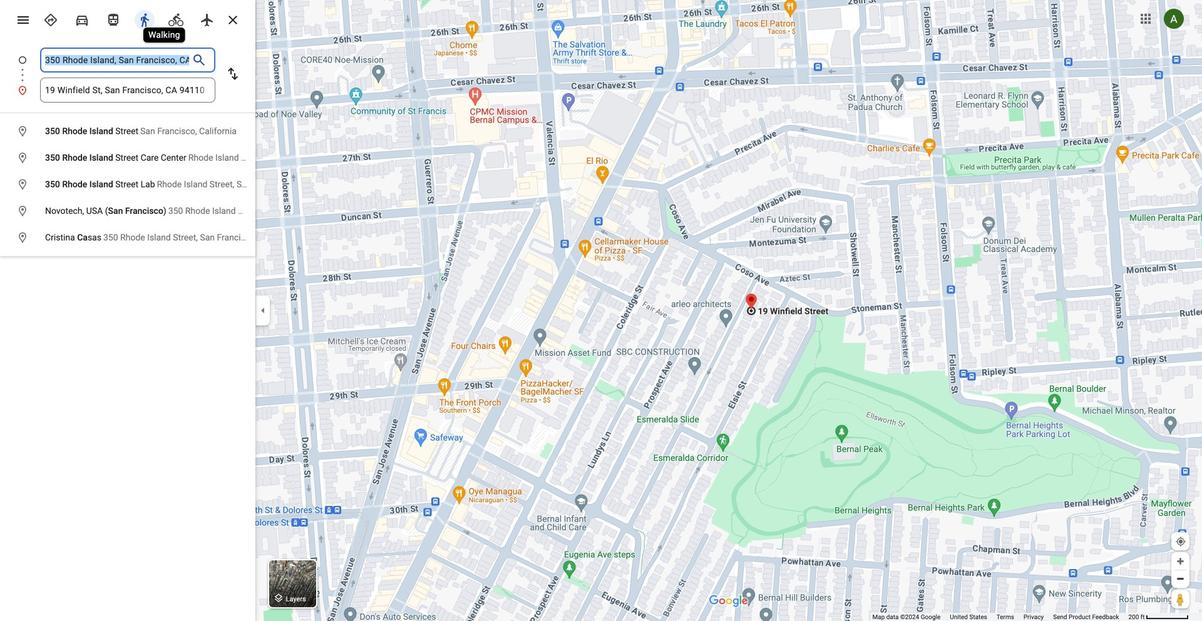 Task type: vqa. For each thing, say whether or not it's contained in the screenshot.
collapse side panel image
yes



Task type: locate. For each thing, give the bounding box(es) containing it.
list
[[0, 48, 256, 103]]

best travel modes image
[[43, 13, 58, 28]]

5 none radio from the left
[[163, 8, 189, 30]]

3 none radio from the left
[[100, 8, 127, 30]]

grid inside google maps 'element'
[[0, 118, 364, 251]]

google account: augustus odena  
(augustus@adept.ai) image
[[1164, 9, 1184, 29]]

none radio right best travel modes option
[[69, 8, 95, 30]]

2 none field from the top
[[45, 78, 210, 103]]

None field
[[45, 48, 189, 73], [45, 78, 210, 103]]

list item down starting point 350 rhode island, san francisco, ca 'field'
[[0, 78, 256, 103]]

list item down transit image
[[0, 48, 256, 88]]

1 none radio from the left
[[38, 8, 64, 30]]

none field destination 19 winfield st, san francisco, ca 94110
[[45, 78, 210, 103]]

none radio right driving option
[[100, 8, 127, 30]]

none radio left driving option
[[38, 8, 64, 30]]

none field up destination 19 winfield st, san francisco, ca 94110 field
[[45, 48, 189, 73]]

None radio
[[38, 8, 64, 30], [69, 8, 95, 30], [100, 8, 127, 30], [132, 8, 158, 30], [163, 8, 189, 30], [194, 8, 220, 30]]

1 none field from the top
[[45, 48, 189, 73]]

show street view coverage image
[[1172, 591, 1190, 609]]

none radio right "cycling" option
[[194, 8, 220, 30]]

cell
[[0, 122, 247, 142], [0, 148, 364, 168], [0, 175, 333, 195], [0, 201, 361, 222], [0, 228, 270, 248]]

walking image
[[137, 13, 152, 28]]

none radio transit
[[100, 8, 127, 30]]

grid
[[0, 118, 364, 251]]

none radio "cycling"
[[163, 8, 189, 30]]

6 none radio from the left
[[194, 8, 220, 30]]

none field down starting point 350 rhode island, san francisco, ca 'field'
[[45, 78, 210, 103]]

transit image
[[106, 13, 121, 28]]

0 vertical spatial none field
[[45, 48, 189, 73]]

4 none radio from the left
[[132, 8, 158, 30]]

4 cell from the top
[[0, 201, 361, 222]]

list item
[[0, 48, 256, 88], [0, 78, 256, 103]]

flights image
[[200, 13, 215, 28]]

1 vertical spatial none field
[[45, 78, 210, 103]]

none radio walking
[[132, 8, 158, 30]]

2 none radio from the left
[[69, 8, 95, 30]]

google maps element
[[0, 0, 1203, 622]]

none radio best travel modes
[[38, 8, 64, 30]]

none radio left "cycling" option
[[132, 8, 158, 30]]

none radio right walking option
[[163, 8, 189, 30]]



Task type: describe. For each thing, give the bounding box(es) containing it.
cycling image
[[168, 13, 184, 28]]

Starting point 350 Rhode Island, San Francisco, CA field
[[45, 53, 189, 68]]

2 list item from the top
[[0, 78, 256, 103]]

none radio flights
[[194, 8, 220, 30]]

none field starting point 350 rhode island, san francisco, ca
[[45, 48, 189, 73]]

5 cell from the top
[[0, 228, 270, 248]]

1 cell from the top
[[0, 122, 247, 142]]

driving image
[[75, 13, 90, 28]]

show your location image
[[1176, 537, 1187, 548]]

collapse side panel image
[[256, 304, 270, 318]]

1 list item from the top
[[0, 48, 256, 88]]

list inside google maps 'element'
[[0, 48, 256, 103]]

Destination 19 Winfield St, San Francisco, CA 94110 field
[[45, 83, 210, 98]]

zoom in image
[[1176, 557, 1186, 567]]

3 cell from the top
[[0, 175, 333, 195]]

zoom out image
[[1176, 575, 1186, 584]]

none radio driving
[[69, 8, 95, 30]]

2 cell from the top
[[0, 148, 364, 168]]



